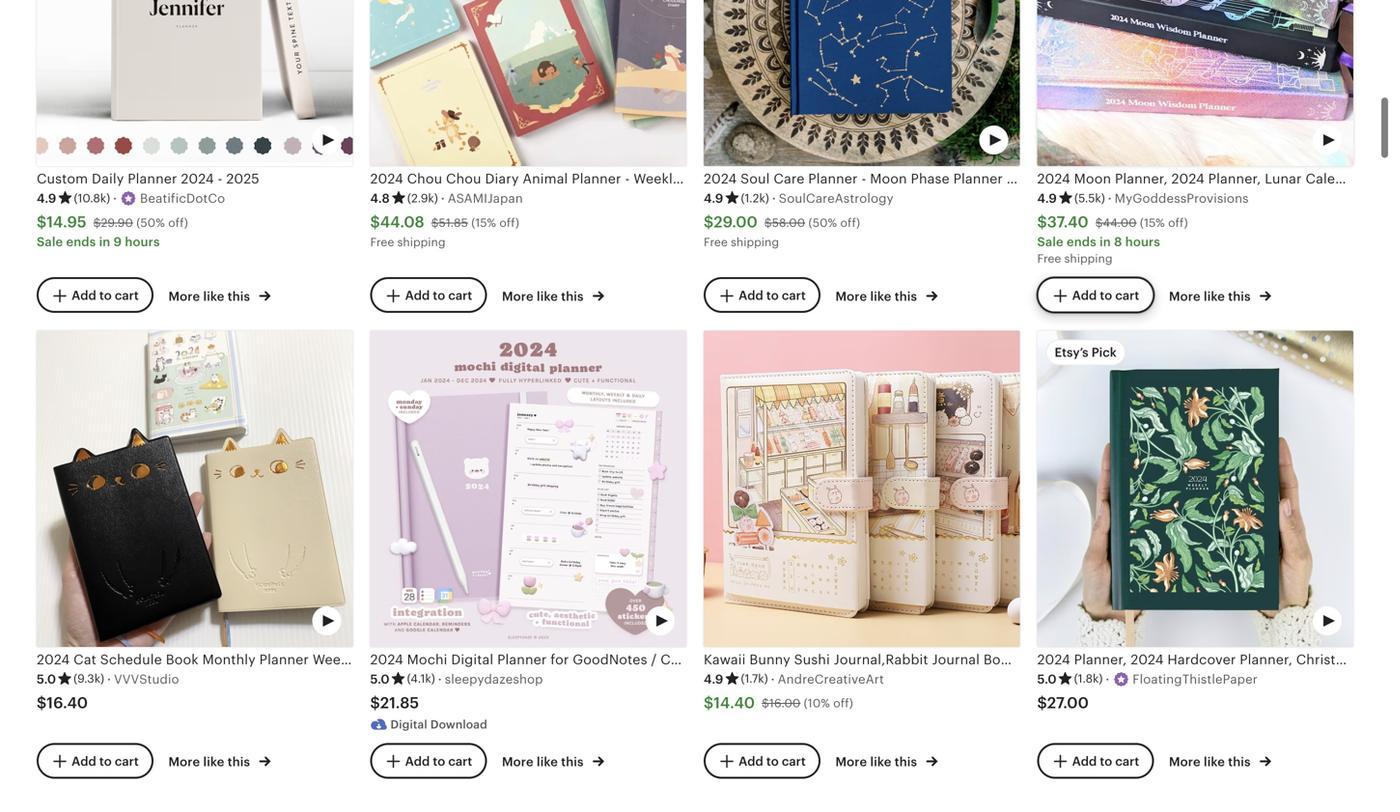 Task type: locate. For each thing, give the bounding box(es) containing it.
add to cart down digital download
[[405, 754, 473, 769]]

$
[[37, 214, 47, 231], [370, 214, 380, 231], [704, 214, 714, 231], [1038, 214, 1048, 231], [93, 216, 101, 229], [431, 216, 439, 229], [765, 216, 772, 229], [1096, 216, 1104, 229], [37, 694, 47, 712], [370, 694, 380, 712], [704, 694, 714, 712], [1038, 694, 1048, 712], [762, 697, 770, 710]]

(15% right '51.85'
[[472, 216, 497, 229]]

more like this for (5.5k)
[[1170, 289, 1255, 304]]

add down $ 29.00 $ 58.00 (50% off) free shipping
[[739, 289, 764, 303]]

cart for (1.8k)
[[1116, 754, 1140, 769]]

(50% right 58.00 in the top right of the page
[[809, 216, 838, 229]]

more like this link
[[169, 285, 271, 305], [502, 285, 605, 305], [836, 285, 938, 305], [1170, 285, 1272, 305], [169, 751, 271, 771], [502, 751, 605, 771], [836, 751, 938, 771], [1170, 751, 1272, 771]]

1 (15% from the left
[[472, 216, 497, 229]]

to for (2.9k)
[[433, 289, 446, 303]]

add down 27.00 at the bottom right of page
[[1073, 754, 1098, 769]]

to
[[99, 289, 112, 303], [433, 289, 446, 303], [767, 289, 779, 303], [1101, 289, 1113, 303], [99, 754, 112, 769], [433, 754, 446, 769], [767, 754, 779, 769], [1101, 754, 1113, 769]]

cart for (1.2k)
[[782, 289, 806, 303]]

more for (2.9k)
[[502, 289, 534, 304]]

free for 29.00
[[704, 235, 728, 249]]

more like this link for (1.2k)
[[836, 285, 938, 305]]

this for (10.8k)
[[228, 289, 250, 304]]

sale down 14.95
[[37, 235, 63, 249]]

to down "$ 14.40 $ 16.00 (10% off)"
[[767, 754, 779, 769]]

2024 chou chou diary animal planner - weekly & monthly - 8 color | 2024 weekly planner 2024 diary monthly planner bookmark | agenda calendar image
[[370, 0, 687, 166]]

add to cart for (1.8k)
[[1073, 754, 1140, 769]]

ends down 14.95
[[66, 235, 96, 249]]

2 horizontal spatial 5.0
[[1038, 672, 1057, 687]]

pick
[[1092, 345, 1117, 360]]

hours for 37.40
[[1126, 235, 1161, 249]]

download
[[431, 718, 488, 731]]

shipping for 44.08
[[398, 235, 446, 249]]

to down $ 29.00 $ 58.00 (50% off) free shipping
[[767, 289, 779, 303]]

more like this link for (4.1k)
[[502, 751, 605, 771]]

to down (1.8k) on the right of the page
[[1101, 754, 1113, 769]]

to down $ 44.08 $ 51.85 (15% off) free shipping at the top of the page
[[433, 289, 446, 303]]

$ 37.40 $ 44.00 (15% off) sale ends in 8 hours free shipping
[[1038, 214, 1189, 265]]

shipping inside $ 44.08 $ 51.85 (15% off) free shipping
[[398, 235, 446, 249]]

$ 14.40 $ 16.00 (10% off)
[[704, 694, 854, 712]]

add down digital
[[405, 754, 430, 769]]

this for (1.7k)
[[895, 755, 918, 769]]

add for (1.7k)
[[739, 754, 764, 769]]

2 horizontal spatial free
[[1038, 252, 1062, 265]]

shipping down 44.08
[[398, 235, 446, 249]]

in
[[99, 235, 110, 249], [1100, 235, 1112, 249]]

1 horizontal spatial free
[[704, 235, 728, 249]]

0 horizontal spatial in
[[99, 235, 110, 249]]

add to cart for (10.8k)
[[72, 289, 139, 303]]

(50% inside $ 29.00 $ 58.00 (50% off) free shipping
[[809, 216, 838, 229]]

(1.7k)
[[741, 672, 769, 686]]

5.0 up $ 27.00 at the bottom right of page
[[1038, 672, 1057, 687]]

off)
[[168, 216, 188, 229], [500, 216, 520, 229], [841, 216, 861, 229], [1169, 216, 1189, 229], [834, 697, 854, 710]]

0 horizontal spatial (50%
[[136, 216, 165, 229]]

1 5.0 from the left
[[37, 672, 56, 687]]

to for (1.2k)
[[767, 289, 779, 303]]

off) inside $ 29.00 $ 58.00 (50% off) free shipping
[[841, 216, 861, 229]]

add to cart button down 16.40
[[37, 743, 153, 779]]

more like this link for (1.8k)
[[1170, 751, 1272, 771]]

1 horizontal spatial 5.0
[[370, 672, 390, 687]]

add down 16.40
[[72, 754, 96, 769]]

off) down 2024
[[168, 216, 188, 229]]

hours
[[125, 235, 160, 249], [1126, 235, 1161, 249]]

·
[[113, 191, 117, 206], [441, 191, 445, 206], [773, 191, 776, 206], [1109, 191, 1112, 206], [107, 672, 111, 687], [438, 672, 442, 687], [771, 672, 775, 687], [1106, 672, 1110, 687]]

0 horizontal spatial sale
[[37, 235, 63, 249]]

add to cart button down digital download
[[370, 743, 487, 779]]

(15% right 44.00
[[1141, 216, 1166, 229]]

free down 29.00
[[704, 235, 728, 249]]

(15% inside $ 44.08 $ 51.85 (15% off) free shipping
[[472, 216, 497, 229]]

16.40
[[47, 694, 88, 712]]

add to cart button down $ 44.08 $ 51.85 (15% off) free shipping at the top of the page
[[370, 277, 487, 313]]

off) inside $ 37.40 $ 44.00 (15% off) sale ends in 8 hours free shipping
[[1169, 216, 1189, 229]]

shipping down 37.40
[[1065, 252, 1113, 265]]

off) right 58.00 in the top right of the page
[[841, 216, 861, 229]]

add to cart down $ 44.08 $ 51.85 (15% off) free shipping at the top of the page
[[405, 289, 473, 303]]

4.9 up 37.40
[[1038, 191, 1058, 206]]

like
[[203, 289, 225, 304], [537, 289, 558, 304], [871, 289, 892, 304], [1205, 289, 1226, 304], [203, 755, 225, 769], [537, 755, 558, 769], [871, 755, 892, 769], [1205, 755, 1226, 769]]

2 (50% from the left
[[809, 216, 838, 229]]

sale inside $ 37.40 $ 44.00 (15% off) sale ends in 8 hours free shipping
[[1038, 235, 1064, 249]]

more like this
[[169, 289, 253, 304], [502, 289, 587, 304], [836, 289, 921, 304], [1170, 289, 1255, 304], [169, 755, 253, 769], [502, 755, 587, 769], [836, 755, 921, 769], [1170, 755, 1255, 769]]

shipping inside $ 37.40 $ 44.00 (15% off) sale ends in 8 hours free shipping
[[1065, 252, 1113, 265]]

to for (10.8k)
[[99, 289, 112, 303]]

add to cart button for (2.9k)
[[370, 277, 487, 313]]

off) right '51.85'
[[500, 216, 520, 229]]

(50% inside $ 14.95 $ 29.90 (50% off) sale ends in 9 hours
[[136, 216, 165, 229]]

in left "8"
[[1100, 235, 1112, 249]]

this
[[228, 289, 250, 304], [561, 289, 584, 304], [895, 289, 918, 304], [1229, 289, 1251, 304], [228, 755, 250, 769], [561, 755, 584, 769], [895, 755, 918, 769], [1229, 755, 1251, 769]]

5.0 up $ 21.85
[[370, 672, 390, 687]]

hours for 14.95
[[125, 235, 160, 249]]

hours right 9
[[125, 235, 160, 249]]

product video element for (9.3k)
[[37, 331, 353, 647]]

2 horizontal spatial shipping
[[1065, 252, 1113, 265]]

4.9 down custom
[[37, 191, 56, 206]]

add
[[72, 289, 96, 303], [405, 289, 430, 303], [739, 289, 764, 303], [1073, 289, 1098, 303], [72, 754, 96, 769], [405, 754, 430, 769], [739, 754, 764, 769], [1073, 754, 1098, 769]]

4.9 for 37.40
[[1038, 191, 1058, 206]]

2 hours from the left
[[1126, 235, 1161, 249]]

to for (1.7k)
[[767, 754, 779, 769]]

$ 29.00 $ 58.00 (50% off) free shipping
[[704, 214, 861, 249]]

· for (5.5k)
[[1109, 191, 1112, 206]]

ends inside $ 14.95 $ 29.90 (50% off) sale ends in 9 hours
[[66, 235, 96, 249]]

2 (15% from the left
[[1141, 216, 1166, 229]]

to up pick
[[1101, 289, 1113, 303]]

4.9
[[37, 191, 56, 206], [704, 191, 724, 206], [1038, 191, 1058, 206], [704, 672, 724, 687]]

in inside $ 14.95 $ 29.90 (50% off) sale ends in 9 hours
[[99, 235, 110, 249]]

1 in from the left
[[99, 235, 110, 249]]

ends
[[66, 235, 96, 249], [1067, 235, 1097, 249]]

(4.1k)
[[407, 672, 435, 686]]

ends for 37.40
[[1067, 235, 1097, 249]]

1 horizontal spatial hours
[[1126, 235, 1161, 249]]

· right (2.9k)
[[441, 191, 445, 206]]

free
[[370, 235, 394, 249], [704, 235, 728, 249], [1038, 252, 1062, 265]]

1 horizontal spatial shipping
[[731, 235, 779, 249]]

4.9 up 29.00
[[704, 191, 724, 206]]

2025
[[226, 171, 260, 187]]

off) inside $ 14.95 $ 29.90 (50% off) sale ends in 9 hours
[[168, 216, 188, 229]]

ends for 14.95
[[66, 235, 96, 249]]

· right (4.1k)
[[438, 672, 442, 687]]

add to cart button for (4.1k)
[[370, 743, 487, 779]]

(50%
[[136, 216, 165, 229], [809, 216, 838, 229]]

off) right 44.00
[[1169, 216, 1189, 229]]

$ 14.95 $ 29.90 (50% off) sale ends in 9 hours
[[37, 214, 188, 249]]

add to cart
[[72, 289, 139, 303], [405, 289, 473, 303], [739, 289, 806, 303], [1073, 289, 1140, 303], [72, 754, 139, 769], [405, 754, 473, 769], [739, 754, 806, 769], [1073, 754, 1140, 769]]

add to cart button down $ 29.00 $ 58.00 (50% off) free shipping
[[704, 277, 821, 313]]

this for (4.1k)
[[561, 755, 584, 769]]

add to cart down "$ 14.40 $ 16.00 (10% off)"
[[739, 754, 806, 769]]

0 horizontal spatial (15%
[[472, 216, 497, 229]]

add to cart down "8"
[[1073, 289, 1140, 303]]

· right (1.8k) on the right of the page
[[1106, 672, 1110, 687]]

0 horizontal spatial 5.0
[[37, 672, 56, 687]]

2 sale from the left
[[1038, 235, 1064, 249]]

in left 9
[[99, 235, 110, 249]]

add to cart button down 9
[[37, 277, 153, 313]]

2 in from the left
[[1100, 235, 1112, 249]]

free down 37.40
[[1038, 252, 1062, 265]]

this for (2.9k)
[[561, 289, 584, 304]]

shipping down 29.00
[[731, 235, 779, 249]]

add to cart button for (10.8k)
[[37, 277, 153, 313]]

add to cart down $ 29.00 $ 58.00 (50% off) free shipping
[[739, 289, 806, 303]]

1 horizontal spatial ends
[[1067, 235, 1097, 249]]

5.0 for 21.85
[[370, 672, 390, 687]]

sale inside $ 14.95 $ 29.90 (50% off) sale ends in 9 hours
[[37, 235, 63, 249]]

free down 44.08
[[370, 235, 394, 249]]

to down digital download
[[433, 754, 446, 769]]

1 ends from the left
[[66, 235, 96, 249]]

-
[[218, 171, 223, 187]]

more
[[169, 289, 200, 304], [502, 289, 534, 304], [836, 289, 868, 304], [1170, 289, 1201, 304], [169, 755, 200, 769], [502, 755, 534, 769], [836, 755, 868, 769], [1170, 755, 1201, 769]]

add to cart down 27.00 at the bottom right of page
[[1073, 754, 1140, 769]]

· right "(9.3k)" at the left
[[107, 672, 111, 687]]

add to cart button down 27.00 at the bottom right of page
[[1038, 743, 1155, 779]]

sale down 37.40
[[1038, 235, 1064, 249]]

add to cart for (5.5k)
[[1073, 289, 1140, 303]]

2 ends from the left
[[1067, 235, 1097, 249]]

3 5.0 from the left
[[1038, 672, 1057, 687]]

1 horizontal spatial in
[[1100, 235, 1112, 249]]

· right (1.7k)
[[771, 672, 775, 687]]

· down daily
[[113, 191, 117, 206]]

ends down 37.40
[[1067, 235, 1097, 249]]

product video element for (10.8k)
[[37, 0, 353, 166]]

0 horizontal spatial hours
[[125, 235, 160, 249]]

1 horizontal spatial (50%
[[809, 216, 838, 229]]

1 horizontal spatial sale
[[1038, 235, 1064, 249]]

add for (1.8k)
[[1073, 754, 1098, 769]]

0 horizontal spatial ends
[[66, 235, 96, 249]]

14.95
[[47, 214, 87, 231]]

shipping
[[398, 235, 446, 249], [731, 235, 779, 249], [1065, 252, 1113, 265]]

$ 21.85
[[370, 694, 419, 712]]

add to cart button up pick
[[1038, 277, 1155, 313]]

like for (1.8k)
[[1205, 755, 1226, 769]]

like for (4.1k)
[[537, 755, 558, 769]]

in inside $ 37.40 $ 44.00 (15% off) sale ends in 8 hours free shipping
[[1100, 235, 1112, 249]]

more for (5.5k)
[[1170, 289, 1201, 304]]

hours inside $ 14.95 $ 29.90 (50% off) sale ends in 9 hours
[[125, 235, 160, 249]]

5.0 up $ 16.40
[[37, 672, 56, 687]]

more for (9.3k)
[[169, 755, 200, 769]]

to for (9.3k)
[[99, 754, 112, 769]]

5.0 for 16.40
[[37, 672, 56, 687]]

in for 37.40
[[1100, 235, 1112, 249]]

(50% right 29.90
[[136, 216, 165, 229]]

cart
[[115, 289, 139, 303], [449, 289, 473, 303], [782, 289, 806, 303], [1116, 289, 1140, 303], [115, 754, 139, 769], [449, 754, 473, 769], [782, 754, 806, 769], [1116, 754, 1140, 769]]

to down $ 14.95 $ 29.90 (50% off) sale ends in 9 hours
[[99, 289, 112, 303]]

· for (1.2k)
[[773, 191, 776, 206]]

· for (1.7k)
[[771, 672, 775, 687]]

0 horizontal spatial shipping
[[398, 235, 446, 249]]

this for (9.3k)
[[228, 755, 250, 769]]

· for (10.8k)
[[113, 191, 117, 206]]

(50% for 14.95
[[136, 216, 165, 229]]

custom daily planner 2024 - 2025
[[37, 171, 260, 187]]

product video element
[[37, 0, 353, 166], [704, 0, 1021, 166], [1038, 0, 1354, 166], [37, 331, 353, 647], [370, 331, 687, 647], [1038, 331, 1354, 647]]

5.0
[[37, 672, 56, 687], [370, 672, 390, 687], [1038, 672, 1057, 687]]

(15%
[[472, 216, 497, 229], [1141, 216, 1166, 229]]

2 5.0 from the left
[[370, 672, 390, 687]]

off) inside $ 44.08 $ 51.85 (15% off) free shipping
[[500, 216, 520, 229]]

more like this for (10.8k)
[[169, 289, 253, 304]]

1 horizontal spatial (15%
[[1141, 216, 1166, 229]]

free inside $ 44.08 $ 51.85 (15% off) free shipping
[[370, 235, 394, 249]]

hours inside $ 37.40 $ 44.00 (15% off) sale ends in 8 hours free shipping
[[1126, 235, 1161, 249]]

· right the (5.5k)
[[1109, 191, 1112, 206]]

add to cart down 9
[[72, 289, 139, 303]]

ends inside $ 37.40 $ 44.00 (15% off) sale ends in 8 hours free shipping
[[1067, 235, 1097, 249]]

like for (2.9k)
[[537, 289, 558, 304]]

1 (50% from the left
[[136, 216, 165, 229]]

add down 14.40
[[739, 754, 764, 769]]

off) right (10%
[[834, 697, 854, 710]]

sale for 37.40
[[1038, 235, 1064, 249]]

add down $ 44.08 $ 51.85 (15% off) free shipping at the top of the page
[[405, 289, 430, 303]]

sale
[[37, 235, 63, 249], [1038, 235, 1064, 249]]

add to cart button
[[37, 277, 153, 313], [370, 277, 487, 313], [704, 277, 821, 313], [1038, 277, 1155, 313], [37, 743, 153, 779], [370, 743, 487, 779], [704, 743, 821, 779], [1038, 743, 1155, 779]]

4.8
[[370, 191, 390, 206]]

add down $ 14.95 $ 29.90 (50% off) sale ends in 9 hours
[[72, 289, 96, 303]]

0 horizontal spatial free
[[370, 235, 394, 249]]

shipping inside $ 29.00 $ 58.00 (50% off) free shipping
[[731, 235, 779, 249]]

· right (1.2k)
[[773, 191, 776, 206]]

like for (10.8k)
[[203, 289, 225, 304]]

add up "etsy's pick"
[[1073, 289, 1098, 303]]

add to cart down 16.40
[[72, 754, 139, 769]]

etsy's
[[1055, 345, 1089, 360]]

8
[[1115, 235, 1123, 249]]

21.85
[[380, 694, 419, 712]]

more like this for (2.9k)
[[502, 289, 587, 304]]

(15% inside $ 37.40 $ 44.00 (15% off) sale ends in 8 hours free shipping
[[1141, 216, 1166, 229]]

4.9 up 14.40
[[704, 672, 724, 687]]

cart for (4.1k)
[[449, 754, 473, 769]]

free inside $ 29.00 $ 58.00 (50% off) free shipping
[[704, 235, 728, 249]]

hours right "8"
[[1126, 235, 1161, 249]]

custom
[[37, 171, 88, 187]]

$ 27.00
[[1038, 694, 1090, 712]]

(15% for 37.40
[[1141, 216, 1166, 229]]

add to cart button down "$ 14.40 $ 16.00 (10% off)"
[[704, 743, 821, 779]]

cart for (9.3k)
[[115, 754, 139, 769]]

to down "(9.3k)" at the left
[[99, 754, 112, 769]]

add to cart for (1.2k)
[[739, 289, 806, 303]]

1 hours from the left
[[125, 235, 160, 249]]

shipping for 29.00
[[731, 235, 779, 249]]

9
[[114, 235, 122, 249]]

1 sale from the left
[[37, 235, 63, 249]]

product video element for (1.2k)
[[704, 0, 1021, 166]]



Task type: describe. For each thing, give the bounding box(es) containing it.
(5.5k)
[[1075, 192, 1106, 205]]

more like this link for (2.9k)
[[502, 285, 605, 305]]

(9.3k)
[[74, 672, 104, 686]]

cart for (2.9k)
[[449, 289, 473, 303]]

4.9 for 14.95
[[37, 191, 56, 206]]

29.90
[[101, 216, 133, 229]]

add for (4.1k)
[[405, 754, 430, 769]]

free inside $ 37.40 $ 44.00 (15% off) sale ends in 8 hours free shipping
[[1038, 252, 1062, 265]]

2024 moon planner, 2024 planner, lunar calendar, manifestation journal, cycle tracking, holographic, rainbow, grimoire, vegan leather image
[[1038, 0, 1354, 166]]

more for (10.8k)
[[169, 289, 200, 304]]

27.00
[[1048, 694, 1090, 712]]

like for (5.5k)
[[1205, 289, 1226, 304]]

this for (1.2k)
[[895, 289, 918, 304]]

sale for 14.95
[[37, 235, 63, 249]]

cart for (10.8k)
[[115, 289, 139, 303]]

off) inside "$ 14.40 $ 16.00 (10% off)"
[[834, 697, 854, 710]]

51.85
[[439, 216, 468, 229]]

planner
[[128, 171, 177, 187]]

in for 14.95
[[99, 235, 110, 249]]

more like this link for (10.8k)
[[169, 285, 271, 305]]

44.08
[[380, 214, 425, 231]]

more like this for (1.7k)
[[836, 755, 921, 769]]

37.40
[[1048, 214, 1089, 231]]

44.00
[[1104, 216, 1137, 229]]

cart for (1.7k)
[[782, 754, 806, 769]]

more like this for (1.8k)
[[1170, 755, 1255, 769]]

free for 44.08
[[370, 235, 394, 249]]

more for (1.8k)
[[1170, 755, 1201, 769]]

$ inside "$ 14.40 $ 16.00 (10% off)"
[[762, 697, 770, 710]]

2024 soul care planner - moon phase planner - moon phase calendar - yearly planner - astrology planner - selfcare planner image
[[704, 0, 1021, 166]]

$ 16.40
[[37, 694, 88, 712]]

kawaii bunny sushi journal,rabbit journal book,color pages,kawaii notebook,soft leather cover planner,magnetic buckle notebook,stationery image
[[704, 331, 1021, 647]]

to for (4.1k)
[[433, 754, 446, 769]]

16.00
[[770, 697, 801, 710]]

(1.2k)
[[741, 192, 770, 205]]

like for (1.7k)
[[871, 755, 892, 769]]

this for (5.5k)
[[1229, 289, 1251, 304]]

2024 mochi digital planner for goodnotes / cute digital planner / monthly weekly daily planning / integration / cute stickers, notebook image
[[370, 331, 687, 647]]

· for (4.1k)
[[438, 672, 442, 687]]

to for (5.5k)
[[1101, 289, 1113, 303]]

add to cart button for (1.8k)
[[1038, 743, 1155, 779]]

29.00
[[714, 214, 758, 231]]

2024 cat schedule book monthly planner weekly calendar book office agenda journal notebook cat lover stationery back to school gift for her image
[[37, 331, 353, 647]]

more like this link for (9.3k)
[[169, 751, 271, 771]]

(15% for 44.08
[[472, 216, 497, 229]]

add to cart button for (1.7k)
[[704, 743, 821, 779]]

more like this link for (1.7k)
[[836, 751, 938, 771]]

product video element for (4.1k)
[[370, 331, 687, 647]]

14.40
[[714, 694, 755, 712]]

(2.9k)
[[408, 192, 438, 205]]

product video element for (1.8k)
[[1038, 331, 1354, 647]]

digital download
[[391, 718, 488, 731]]

5.0 for 27.00
[[1038, 672, 1057, 687]]

(10%
[[804, 697, 831, 710]]

more for (1.2k)
[[836, 289, 868, 304]]

digital
[[391, 718, 428, 731]]

more like this for (4.1k)
[[502, 755, 587, 769]]

custom daily planner 2024 - 2025 image
[[37, 0, 353, 166]]

(50% for 29.00
[[809, 216, 838, 229]]

add for (1.2k)
[[739, 289, 764, 303]]

(1.8k)
[[1075, 672, 1103, 686]]

more like this link for (5.5k)
[[1170, 285, 1272, 305]]

off) for 44.08
[[500, 216, 520, 229]]

2024
[[181, 171, 214, 187]]

add for (9.3k)
[[72, 754, 96, 769]]

add to cart button for (5.5k)
[[1038, 277, 1155, 313]]

more for (4.1k)
[[502, 755, 534, 769]]

cart for (5.5k)
[[1116, 289, 1140, 303]]

like for (1.2k)
[[871, 289, 892, 304]]

off) for 14.95
[[168, 216, 188, 229]]

to for (1.8k)
[[1101, 754, 1113, 769]]

this for (1.8k)
[[1229, 755, 1251, 769]]

off) for 29.00
[[841, 216, 861, 229]]

add to cart button for (9.3k)
[[37, 743, 153, 779]]

$ 44.08 $ 51.85 (15% off) free shipping
[[370, 214, 520, 249]]

add to cart for (9.3k)
[[72, 754, 139, 769]]

more like this for (9.3k)
[[169, 755, 253, 769]]

add to cart button for (1.2k)
[[704, 277, 821, 313]]

4.9 for 29.00
[[704, 191, 724, 206]]

58.00
[[772, 216, 806, 229]]

2024 planner, 2024 hardcover planner, christmas gift, dated planner, weekly planner, daily planner, floral planner, yearly planner, to do image
[[1038, 331, 1354, 647]]

more for (1.7k)
[[836, 755, 868, 769]]

off) for 37.40
[[1169, 216, 1189, 229]]

add for (10.8k)
[[72, 289, 96, 303]]

more like this for (1.2k)
[[836, 289, 921, 304]]

(10.8k)
[[74, 192, 110, 205]]

etsy's pick
[[1055, 345, 1117, 360]]

product video element for (5.5k)
[[1038, 0, 1354, 166]]

· for (2.9k)
[[441, 191, 445, 206]]

add to cart for (4.1k)
[[405, 754, 473, 769]]

add for (5.5k)
[[1073, 289, 1098, 303]]

daily
[[92, 171, 124, 187]]

add for (2.9k)
[[405, 289, 430, 303]]

like for (9.3k)
[[203, 755, 225, 769]]



Task type: vqa. For each thing, say whether or not it's contained in the screenshot.
Add to cart corresponding to (1.8k)
yes



